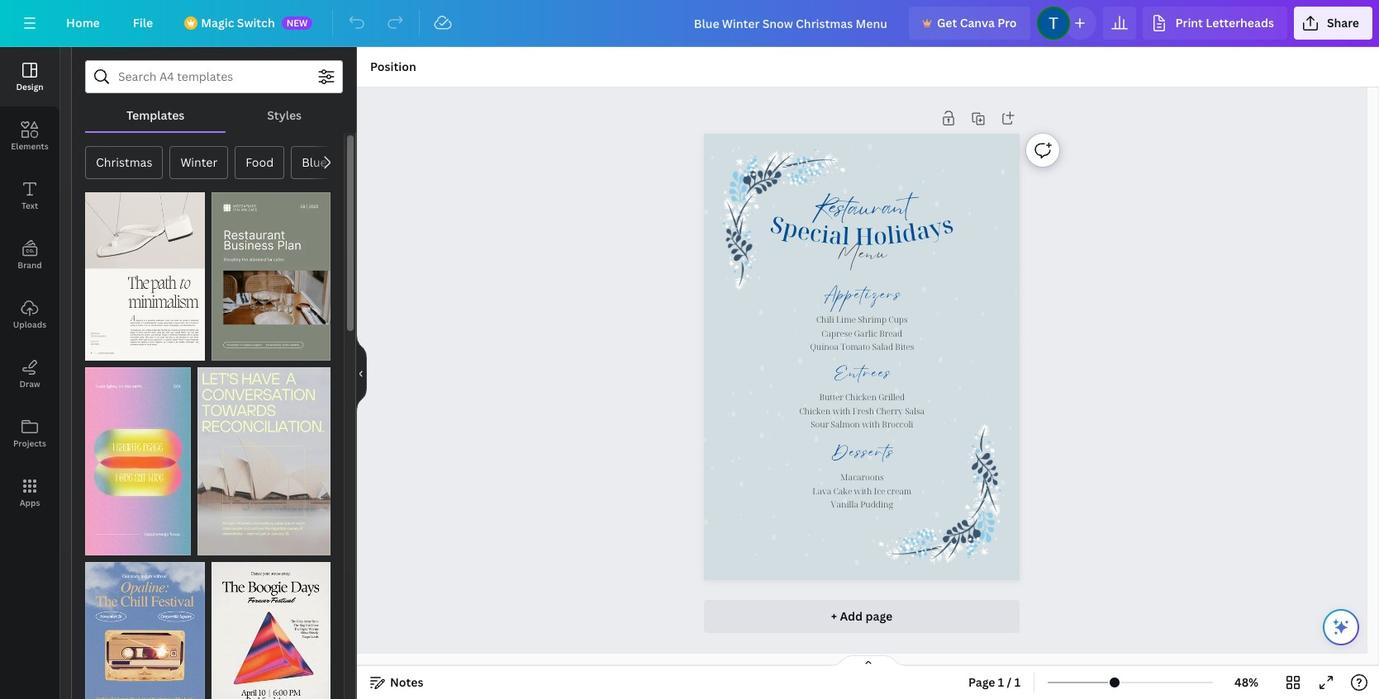Task type: describe. For each thing, give the bounding box(es) containing it.
blue button
[[291, 146, 338, 179]]

blue
[[302, 155, 327, 170]]

uploads button
[[0, 285, 60, 345]]

pudding
[[860, 499, 893, 511]]

jan 26 cultural appreciation poster in light yellow light blue photocentric style group
[[198, 358, 331, 556]]

letterheads
[[1206, 15, 1274, 31]]

restaurant business plan in green white minimal corporate style group
[[211, 183, 331, 361]]

cream
[[887, 486, 912, 497]]

u
[[860, 207, 874, 238]]

christmas button
[[85, 146, 163, 179]]

t
[[906, 204, 915, 235]]

side panel tab list
[[0, 47, 60, 523]]

styles button
[[226, 100, 343, 131]]

show pages image
[[828, 655, 908, 669]]

/
[[1007, 675, 1012, 691]]

home link
[[53, 7, 113, 40]]

sky blue gold white 80s aesthetic music portrait trending portrait poster group
[[85, 553, 205, 700]]

bites
[[895, 341, 914, 353]]

1 left /
[[998, 675, 1004, 691]]

canva assistant image
[[1331, 618, 1351, 638]]

draw
[[19, 378, 40, 390]]

y
[[926, 211, 946, 244]]

h
[[855, 220, 874, 252]]

e
[[795, 214, 813, 248]]

l inside s p e c i a l
[[842, 220, 851, 252]]

templates button
[[85, 100, 226, 131]]

1 right /
[[1015, 675, 1021, 691]]

1 inside restaurant business plan in green white minimal corporate style group
[[219, 345, 224, 357]]

with inside the desserts macaroons lava cake with ice cream vanilla pudding
[[854, 486, 872, 497]]

brand button
[[0, 226, 60, 285]]

projects button
[[0, 404, 60, 464]]

brand
[[18, 259, 42, 271]]

vanilla
[[831, 499, 858, 511]]

garlic
[[854, 328, 877, 339]]

bread
[[879, 328, 902, 339]]

share button
[[1294, 7, 1373, 40]]

print
[[1176, 15, 1203, 31]]

pro
[[998, 15, 1017, 31]]

text
[[21, 200, 38, 212]]

a u r a n t
[[848, 204, 915, 238]]

menu
[[837, 253, 888, 275]]

switch
[[237, 15, 275, 31]]

lime
[[836, 314, 856, 326]]

gold turquoise pink tactile psychedelic peaceful awareness quotes square psychedelic instagram story group
[[85, 358, 191, 556]]

desserts
[[831, 452, 894, 472]]

magic switch
[[201, 15, 275, 31]]

15
[[238, 345, 248, 357]]

grilled
[[878, 392, 905, 404]]

desserts macaroons lava cake with ice cream vanilla pudding
[[812, 452, 912, 511]]

1 of 2
[[93, 345, 117, 357]]

p
[[780, 211, 801, 245]]

magic
[[201, 15, 234, 31]]

food
[[246, 155, 274, 170]]

a inside h o l i d a y s
[[913, 214, 932, 247]]

tomato
[[841, 341, 870, 353]]

Design title text field
[[681, 7, 902, 40]]

design button
[[0, 47, 60, 107]]

home
[[66, 15, 100, 31]]

cream black refined luxe elegant article page a4 document group
[[85, 183, 205, 361]]

+ add page button
[[704, 601, 1020, 634]]

shrimp
[[858, 314, 887, 326]]

entrees
[[834, 372, 892, 392]]

gold turquoise pink tactile psychedelic peaceful awareness quotes square psychedelic instagram story image
[[85, 368, 191, 556]]

canva
[[960, 15, 995, 31]]

page
[[969, 675, 995, 691]]

d
[[900, 216, 919, 249]]

fresh
[[852, 406, 874, 417]]

file
[[133, 15, 153, 31]]

draw button
[[0, 345, 60, 404]]

1 vertical spatial with
[[862, 419, 880, 431]]

new
[[286, 17, 308, 29]]

l inside h o l i d a y s
[[886, 219, 896, 251]]

+
[[831, 609, 837, 625]]

design
[[16, 81, 43, 93]]



Task type: locate. For each thing, give the bounding box(es) containing it.
1 vertical spatial chicken
[[799, 406, 831, 417]]

chili
[[816, 314, 834, 326]]

0 horizontal spatial l
[[842, 220, 851, 252]]

salmon
[[831, 419, 860, 431]]

l left the h
[[842, 220, 851, 252]]

0 horizontal spatial i
[[820, 218, 831, 250]]

48% button
[[1220, 670, 1274, 697]]

0 horizontal spatial chicken
[[799, 406, 831, 417]]

with up salmon
[[833, 406, 850, 417]]

sour
[[811, 419, 829, 431]]

1 horizontal spatial l
[[886, 219, 896, 251]]

appetizers
[[824, 294, 902, 314]]

l
[[886, 219, 896, 251], [842, 220, 851, 252]]

text button
[[0, 166, 60, 226]]

r
[[873, 207, 884, 238]]

page 1 / 1
[[969, 675, 1021, 691]]

get canva pro
[[937, 15, 1017, 31]]

position
[[370, 59, 416, 74]]

styles
[[267, 107, 302, 123]]

position button
[[364, 54, 423, 80]]

with
[[833, 406, 850, 417], [862, 419, 880, 431], [854, 486, 872, 497]]

1 of 15
[[219, 345, 248, 357]]

share
[[1327, 15, 1359, 31]]

uploads
[[13, 319, 46, 331]]

add
[[840, 609, 863, 625]]

winter button
[[170, 146, 228, 179]]

notes
[[390, 675, 424, 691]]

+ add page
[[831, 609, 893, 625]]

ivory red pink 80s aesthetic music portrait trending poster group
[[211, 553, 331, 700]]

i inside h o l i d a y s
[[893, 218, 904, 250]]

quinoa
[[810, 341, 839, 353]]

1 horizontal spatial i
[[893, 218, 904, 250]]

1 i from the left
[[820, 218, 831, 250]]

christmas
[[96, 155, 152, 170]]

apps button
[[0, 464, 60, 523]]

apps
[[20, 498, 40, 509]]

of inside restaurant business plan in green white minimal corporate style group
[[226, 345, 236, 357]]

salsa
[[905, 406, 925, 417]]

1 horizontal spatial chicken
[[845, 392, 877, 404]]

projects
[[13, 438, 46, 450]]

a inside s p e c i a l
[[828, 219, 844, 251]]

i inside s p e c i a l
[[820, 218, 831, 250]]

cake
[[833, 486, 852, 497]]

hide image
[[356, 334, 367, 413]]

page
[[866, 609, 893, 625]]

chicken up fresh
[[845, 392, 877, 404]]

winter
[[180, 155, 218, 170]]

c
[[808, 216, 824, 249]]

0 vertical spatial chicken
[[845, 392, 877, 404]]

caprese
[[821, 328, 852, 339]]

1 inside cream black refined luxe elegant article page a4 document group
[[93, 345, 98, 357]]

jan 26 cultural appreciation poster in light yellow light blue photocentric style image
[[198, 368, 331, 556]]

2
[[112, 345, 117, 357]]

o
[[873, 220, 888, 252]]

of for 15
[[226, 345, 236, 357]]

lava
[[812, 486, 831, 497]]

of inside cream black refined luxe elegant article page a4 document group
[[100, 345, 110, 357]]

of for 2
[[100, 345, 110, 357]]

butter
[[819, 392, 843, 404]]

elements
[[11, 140, 49, 152]]

of left 15
[[226, 345, 236, 357]]

n
[[894, 204, 910, 236]]

food button
[[235, 146, 284, 179]]

chicken
[[845, 392, 877, 404], [799, 406, 831, 417]]

broccoli
[[882, 419, 913, 431]]

notes button
[[364, 670, 430, 697]]

1 of from the left
[[100, 345, 110, 357]]

cherry
[[876, 406, 903, 417]]

a
[[882, 206, 897, 237], [848, 207, 861, 238], [913, 214, 932, 247], [828, 219, 844, 251]]

elements button
[[0, 107, 60, 166]]

Search A4 templates search field
[[118, 61, 310, 93]]

sky blue gold white 80s aesthetic music portrait trending portrait poster image
[[85, 563, 205, 700]]

file button
[[120, 7, 166, 40]]

1 horizontal spatial of
[[226, 345, 236, 357]]

with down fresh
[[862, 419, 880, 431]]

i right o
[[893, 218, 904, 250]]

2 vertical spatial with
[[854, 486, 872, 497]]

s p e c i a l
[[767, 208, 851, 252]]

entrees butter chicken grilled chicken with fresh cherry salsa sour salmon with broccoli
[[799, 372, 925, 431]]

h o l i d a y s
[[855, 208, 957, 252]]

48%
[[1235, 675, 1259, 691]]

main menu bar
[[0, 0, 1379, 47]]

0 vertical spatial with
[[833, 406, 850, 417]]

ivory red pink 80s aesthetic music portrait trending poster image
[[211, 563, 331, 700]]

s
[[767, 208, 788, 242]]

1 left 2
[[93, 345, 98, 357]]

print letterheads button
[[1143, 7, 1287, 40]]

get canva pro button
[[909, 7, 1030, 40]]

get
[[937, 15, 957, 31]]

ice
[[874, 486, 885, 497]]

1 left 15
[[219, 345, 224, 357]]

0 horizontal spatial of
[[100, 345, 110, 357]]

i right e
[[820, 218, 831, 250]]

of left 2
[[100, 345, 110, 357]]

l right r
[[886, 219, 896, 251]]

with down the macaroons
[[854, 486, 872, 497]]

2 of from the left
[[226, 345, 236, 357]]

s
[[938, 208, 957, 241]]

chicken up the sour
[[799, 406, 831, 417]]

salad
[[872, 341, 893, 353]]

2 i from the left
[[893, 218, 904, 250]]

templates
[[126, 107, 185, 123]]

chili lime shrimp cups caprese garlic bread quinoa tomato salad bites
[[810, 314, 914, 353]]



Task type: vqa. For each thing, say whether or not it's contained in the screenshot.


